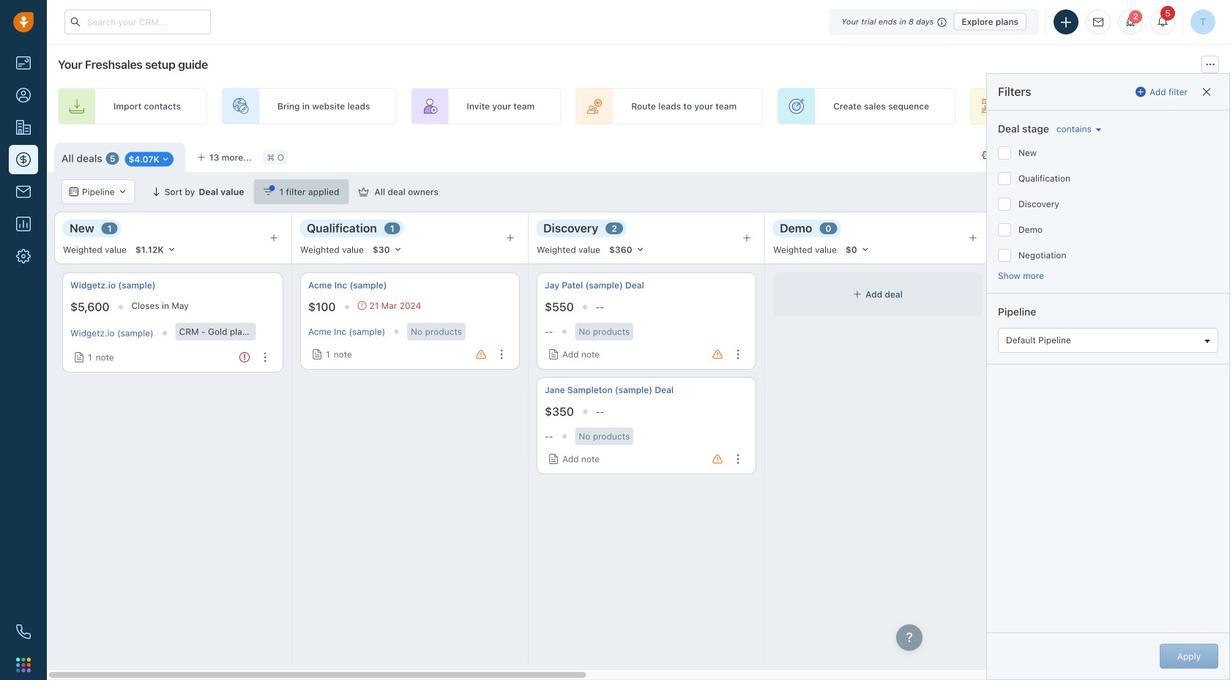 Task type: describe. For each thing, give the bounding box(es) containing it.
phone element
[[9, 617, 38, 647]]

Search field
[[1151, 179, 1224, 204]]

phone image
[[16, 625, 31, 639]]



Task type: locate. For each thing, give the bounding box(es) containing it.
container_wx8msf4aqz5i3rn1 image
[[982, 150, 993, 160], [263, 187, 273, 197], [358, 187, 369, 197], [853, 290, 862, 299]]

container_wx8msf4aqz5i3rn1 image
[[161, 155, 170, 163], [70, 187, 78, 196], [118, 187, 127, 196], [358, 301, 366, 310], [312, 349, 322, 360], [548, 349, 559, 360], [74, 352, 84, 363], [548, 454, 559, 464]]

send email image
[[1093, 17, 1103, 27]]

freshworks switcher image
[[16, 658, 31, 672]]

Search your CRM... text field
[[64, 10, 211, 34]]



Task type: vqa. For each thing, say whether or not it's contained in the screenshot.
top container_WX8MsF4aQZ5i3RN1 icon
no



